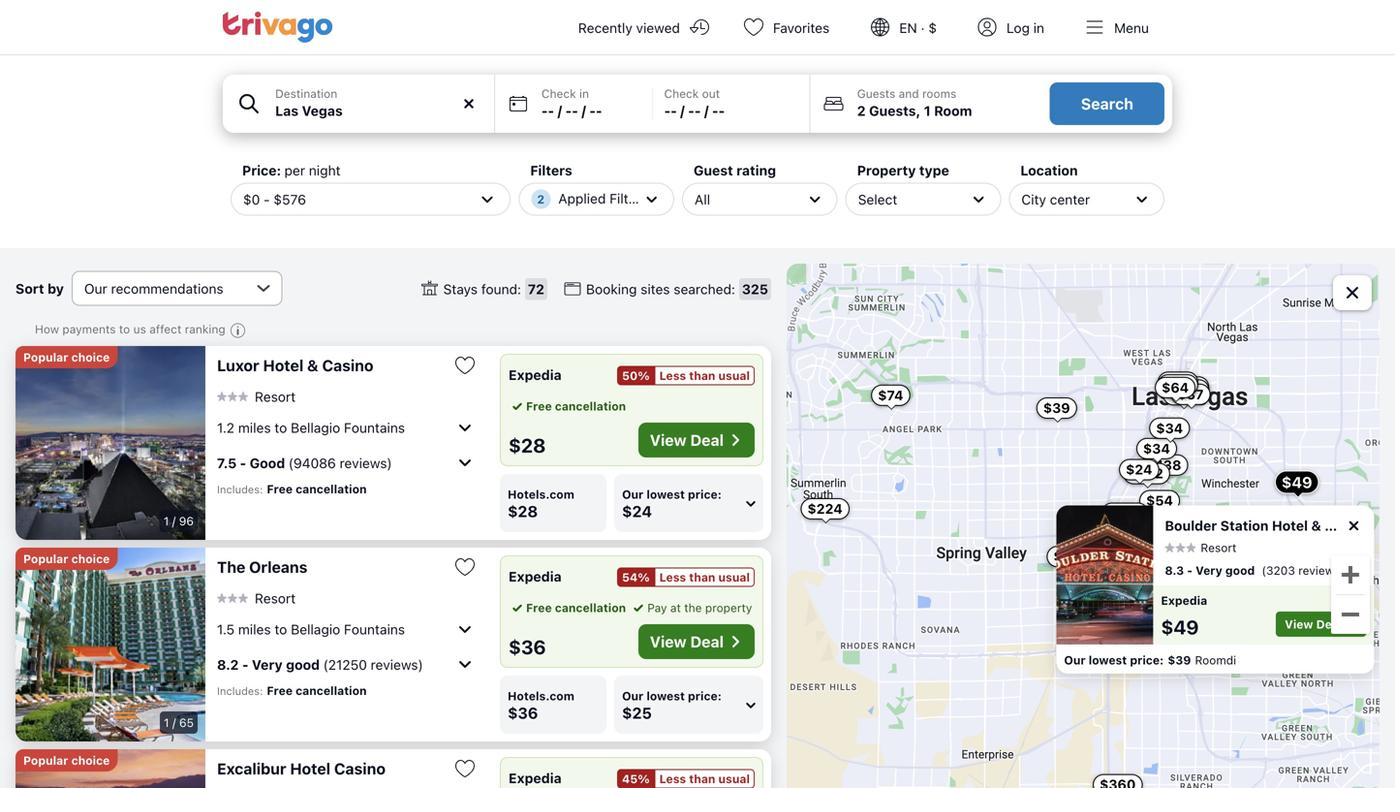 Task type: describe. For each thing, give the bounding box(es) containing it.
0 horizontal spatial $49
[[1161, 615, 1199, 638]]

2 free cancellation button from the top
[[509, 599, 626, 616]]

miles for $36
[[238, 621, 271, 637]]

center
[[1050, 191, 1091, 207]]

search button
[[1050, 82, 1165, 125]]

lowest for $28
[[647, 488, 685, 501]]

1 vertical spatial $36
[[509, 635, 546, 658]]

luxor hotel & casino, (las vegas, usa) image
[[16, 346, 205, 540]]

hotel for casino
[[290, 759, 331, 778]]

$95 button
[[1108, 536, 1148, 558]]

1 for $36
[[164, 716, 169, 729]]

0 horizontal spatial filters
[[530, 162, 573, 178]]

1 vertical spatial resort
[[1201, 541, 1237, 554]]

$58 button
[[1137, 534, 1178, 555]]

type
[[920, 162, 950, 178]]

1 vertical spatial resort button
[[1165, 541, 1237, 554]]

3 than from the top
[[689, 772, 716, 786]]

night
[[309, 162, 341, 178]]

1.2 miles to bellagio fountains
[[217, 419, 405, 435]]

our lowest price: $39 roomdi
[[1065, 653, 1237, 667]]

$64
[[1162, 379, 1190, 395]]

50% less than usual
[[622, 369, 750, 382]]

good for (21250 reviews)
[[286, 656, 320, 672]]

fountains for $28
[[344, 419, 405, 435]]

excalibur hotel casino
[[217, 759, 386, 778]]

resort button for $36
[[217, 590, 296, 607]]

1 vertical spatial hotel
[[1272, 518, 1308, 534]]

1 inside the guests and rooms 2 guests, 1 room
[[924, 103, 931, 119]]

8.2 - very good (21250 reviews)
[[217, 656, 423, 672]]

popular for $36
[[23, 552, 68, 566]]

reviews) for 8.2 - very good (21250 reviews)
[[371, 656, 423, 672]]

city
[[1022, 191, 1047, 207]]

$20 for the bottommost '$20' button
[[1121, 553, 1148, 569]]

$289 button
[[1113, 516, 1163, 537]]

roomdi
[[1195, 653, 1237, 667]]

luxor hotel & casino
[[217, 356, 374, 375]]

price: for $36
[[688, 689, 722, 703]]

select
[[858, 191, 898, 207]]

$24 button
[[1120, 459, 1160, 480]]

$74
[[878, 387, 904, 403]]

7.5 - good (94086 reviews)
[[217, 455, 392, 471]]

3 usual from the top
[[719, 772, 750, 786]]

good for (3203 reviews)
[[1226, 564, 1255, 577]]

stays
[[444, 281, 478, 297]]

$37
[[1178, 386, 1204, 402]]

0 vertical spatial $34
[[1176, 382, 1203, 398]]

pay at the property button
[[630, 599, 753, 616]]

$138
[[1148, 457, 1182, 473]]

& inside button
[[307, 356, 319, 375]]

clear image
[[460, 95, 478, 112]]

1 vertical spatial our
[[1065, 653, 1086, 667]]

(3203
[[1262, 564, 1296, 577]]

includes: free cancellation for $36
[[217, 684, 367, 697]]

guests and rooms 2 guests, 1 room
[[858, 87, 973, 119]]

our lowest price: $25
[[622, 689, 722, 722]]

all
[[695, 191, 711, 207]]

to for $28
[[275, 419, 287, 435]]

usual for $36
[[719, 570, 750, 584]]

the orleans button
[[217, 557, 438, 577]]

cancellation down 54%
[[555, 601, 626, 615]]

$179
[[1127, 511, 1159, 526]]

1 vertical spatial price:
[[1130, 653, 1164, 667]]

view deal button for $28
[[639, 423, 755, 458]]

1 vertical spatial view deal
[[1285, 617, 1343, 631]]

includes: for $36
[[217, 685, 263, 697]]

trivago logo image
[[223, 12, 333, 43]]

0 vertical spatial reviews)
[[340, 455, 392, 471]]

$28 inside button
[[1105, 562, 1132, 578]]

$49 button
[[1276, 471, 1320, 494]]

property
[[858, 162, 916, 178]]

applied filters
[[559, 190, 648, 206]]

map region
[[787, 264, 1380, 788]]

0 vertical spatial to
[[119, 322, 130, 336]]

$54
[[1147, 492, 1174, 508]]

$59 button
[[1322, 521, 1362, 542]]

check for check in -- / -- / --
[[542, 87, 576, 100]]

very for 8.2
[[252, 656, 283, 672]]

our lowest price: $24
[[622, 488, 722, 521]]

station
[[1221, 518, 1269, 534]]

log in
[[1007, 20, 1045, 36]]

booking
[[586, 281, 637, 297]]

at
[[671, 601, 681, 615]]

payments
[[62, 322, 116, 336]]

in for check
[[580, 87, 589, 100]]

location
[[1021, 162, 1078, 178]]

the orleans
[[217, 558, 308, 576]]

$36 inside button
[[1054, 548, 1081, 564]]

good
[[250, 455, 285, 471]]

1 vertical spatial filters
[[610, 190, 648, 206]]

the
[[685, 601, 702, 615]]

stays found: 72
[[444, 281, 545, 297]]

to for $36
[[275, 621, 287, 637]]

resort button for $28
[[217, 388, 296, 405]]

sort
[[16, 280, 44, 296]]

1.5 miles to bellagio fountains button
[[217, 614, 477, 645]]

$24 inside the our lowest price: $24
[[622, 502, 652, 521]]

1.5
[[217, 621, 235, 637]]

$95
[[1115, 539, 1142, 555]]

en · $ button
[[853, 0, 961, 54]]

1 vertical spatial $25 button
[[1103, 551, 1143, 573]]

$49 inside button
[[1282, 473, 1313, 491]]

2 vertical spatial $34
[[1144, 440, 1171, 456]]

96
[[179, 514, 194, 528]]

rating
[[737, 162, 777, 178]]

by
[[48, 280, 64, 296]]

3 popular choice from the top
[[23, 754, 110, 767]]

$45 $59
[[1072, 515, 1355, 539]]

1 vertical spatial $39
[[1168, 653, 1192, 667]]

popular choice for $36
[[23, 552, 110, 566]]

$54 button
[[1140, 490, 1180, 511]]

the
[[217, 558, 246, 576]]

resort for $28
[[255, 388, 296, 404]]

$224
[[808, 501, 843, 517]]

$25 $192
[[1110, 465, 1164, 570]]

0 horizontal spatial $45 button
[[1065, 512, 1106, 534]]

$53
[[1135, 521, 1161, 537]]

$53 button
[[1128, 519, 1168, 540]]

54% less than usual
[[622, 570, 750, 584]]

$184
[[1087, 593, 1121, 609]]

booking sites searched: 325
[[586, 281, 769, 297]]

hotels.com for $28
[[508, 488, 575, 501]]

property
[[706, 601, 753, 615]]

1.2
[[217, 419, 235, 435]]

favorites
[[773, 20, 830, 36]]

$58
[[1144, 536, 1171, 552]]

property type
[[858, 162, 950, 178]]

boulder station hotel & casino image
[[1057, 505, 1154, 645]]

popular for $28
[[23, 350, 68, 364]]

guest
[[694, 162, 734, 178]]

1 vertical spatial lowest
[[1089, 653, 1127, 667]]

expedia for 45% less than usual
[[509, 770, 562, 786]]

resort for $36
[[255, 590, 296, 606]]

·
[[921, 20, 925, 36]]

less for $36
[[660, 570, 686, 584]]

boulder station hotel & casino
[[1165, 518, 1371, 534]]

per
[[285, 162, 305, 178]]

$66 button
[[1158, 374, 1199, 396]]

$36 inside "hotels.com $36"
[[508, 704, 538, 722]]

luxor hotel & casino button
[[217, 356, 438, 375]]

destination
[[275, 87, 338, 100]]

choice for $28
[[71, 350, 110, 364]]

luxor
[[217, 356, 259, 375]]

45% less than usual
[[622, 772, 750, 786]]



Task type: locate. For each thing, give the bounding box(es) containing it.
choice for $36
[[71, 552, 110, 566]]

0 vertical spatial choice
[[71, 350, 110, 364]]

2 includes: free cancellation from the top
[[217, 684, 367, 697]]

2 vertical spatial $36
[[508, 704, 538, 722]]

than up pay at the property
[[689, 570, 716, 584]]

1 vertical spatial $20
[[1121, 553, 1148, 569]]

$138 button
[[1141, 454, 1189, 476]]

1 vertical spatial fountains
[[344, 621, 405, 637]]

1 vertical spatial $45 button
[[1065, 512, 1106, 534]]

miles inside 1.2 miles to bellagio fountains button
[[238, 419, 271, 435]]

2 inside the guests and rooms 2 guests, 1 room
[[858, 103, 866, 119]]

1 less from the top
[[660, 369, 686, 382]]

0 vertical spatial $24
[[1126, 461, 1153, 477]]

1 fountains from the top
[[344, 419, 405, 435]]

reviews) for 8.3 - very good (3203 reviews)
[[1299, 564, 1345, 577]]

$179 $139
[[1127, 511, 1188, 571]]

0 vertical spatial $45 button
[[1163, 384, 1204, 405]]

$45 for $45 $59
[[1072, 515, 1099, 531]]

casino inside button
[[322, 356, 374, 375]]

check inside check out -- / -- / --
[[664, 87, 699, 100]]

view deal for $28
[[650, 431, 724, 449]]

2 popular choice from the top
[[23, 552, 110, 566]]

price: up the '45% less than usual'
[[688, 689, 722, 703]]

$64 button
[[1155, 377, 1196, 398]]

0 vertical spatial fountains
[[344, 419, 405, 435]]

view deal button for $49
[[1277, 612, 1367, 637]]

$45 for $45
[[1170, 386, 1197, 402]]

usual
[[719, 369, 750, 382], [719, 570, 750, 584], [719, 772, 750, 786]]

in down recently
[[580, 87, 589, 100]]

2 choice from the top
[[71, 552, 110, 566]]

view deal down 50% less than usual
[[650, 431, 724, 449]]

3 popular choice button from the top
[[16, 749, 118, 772]]

resort down luxor hotel & casino
[[255, 388, 296, 404]]

2 vertical spatial $28
[[1105, 562, 1132, 578]]

recently
[[579, 20, 633, 36]]

boulder
[[1165, 518, 1218, 534]]

popular choice for $28
[[23, 350, 110, 364]]

1 vertical spatial $34
[[1157, 420, 1184, 436]]

miles right 1.5
[[238, 621, 271, 637]]

free cancellation down 50%
[[526, 399, 626, 413]]

includes: for $28
[[217, 483, 263, 496]]

deal down pay at the property
[[691, 632, 724, 651]]

1 / 65
[[164, 716, 194, 729]]

1 for $28
[[164, 514, 169, 528]]

1 vertical spatial popular choice
[[23, 552, 110, 566]]

cancellation down 8.2 - very good (21250 reviews)
[[296, 684, 367, 697]]

free cancellation for second free cancellation button from the bottom of the page
[[526, 399, 626, 413]]

1 vertical spatial 2
[[537, 192, 545, 206]]

resort button down the boulder
[[1165, 541, 1237, 554]]

1 popular choice button from the top
[[16, 346, 118, 368]]

1 vertical spatial $28
[[508, 502, 538, 521]]

2 popular choice button from the top
[[16, 548, 118, 570]]

2 vertical spatial resort button
[[217, 590, 296, 607]]

1 vertical spatial miles
[[238, 621, 271, 637]]

view deal button
[[639, 423, 755, 458], [1277, 612, 1367, 637], [639, 624, 755, 659]]

8.3 - very good (3203 reviews)
[[1165, 564, 1345, 577]]

0 vertical spatial good
[[1226, 564, 1255, 577]]

0 horizontal spatial $24
[[622, 502, 652, 521]]

very
[[1196, 564, 1223, 577], [252, 656, 283, 672]]

miles inside 1.5 miles to bellagio fountains button
[[238, 621, 271, 637]]

$49 up our lowest price: $39 roomdi
[[1161, 615, 1199, 638]]

2 vertical spatial choice
[[71, 754, 110, 767]]

1 vertical spatial includes:
[[217, 685, 263, 697]]

1 vertical spatial to
[[275, 419, 287, 435]]

our up 45%
[[622, 689, 644, 703]]

3 less from the top
[[660, 772, 686, 786]]

hotels.com $28
[[508, 488, 575, 521]]

ranking
[[185, 322, 226, 336]]

$25 for $25
[[1112, 509, 1138, 525]]

cancellation down 50%
[[555, 399, 626, 413]]

view deal button down 50% less than usual
[[639, 423, 755, 458]]

expedia down "hotels.com $36"
[[509, 770, 562, 786]]

view deal for $36
[[650, 632, 724, 651]]

check left 'out'
[[664, 87, 699, 100]]

miles
[[238, 419, 271, 435], [238, 621, 271, 637]]

check inside check in -- / -- / --
[[542, 87, 576, 100]]

1 horizontal spatial in
[[1034, 20, 1045, 36]]

1 includes: free cancellation from the top
[[217, 482, 367, 496]]

$59
[[1328, 523, 1355, 539]]

0 vertical spatial 2
[[858, 103, 866, 119]]

very right 8.2 at the left of the page
[[252, 656, 283, 672]]

1 usual from the top
[[719, 369, 750, 382]]

popular
[[23, 350, 68, 364], [23, 552, 68, 566], [23, 754, 68, 767]]

expedia
[[509, 367, 562, 383], [509, 568, 562, 584], [1161, 594, 1208, 607], [509, 770, 562, 786]]

1 check from the left
[[542, 87, 576, 100]]

includes: free cancellation down 8.2 - very good (21250 reviews)
[[217, 684, 367, 697]]

1 vertical spatial deal
[[1317, 617, 1343, 631]]

1 horizontal spatial $24
[[1126, 461, 1153, 477]]

deal
[[691, 431, 724, 449], [1317, 617, 1343, 631], [691, 632, 724, 651]]

2 than from the top
[[689, 570, 716, 584]]

$40
[[1165, 374, 1192, 390]]

(94086
[[289, 455, 336, 471]]

0 horizontal spatial $45
[[1072, 515, 1099, 531]]

$45 inside button
[[1170, 386, 1197, 402]]

price: per night
[[242, 162, 341, 178]]

1 includes: from the top
[[217, 483, 263, 496]]

1 popular choice from the top
[[23, 350, 110, 364]]

2 includes: from the top
[[217, 685, 263, 697]]

check out -- / -- / --
[[664, 87, 725, 119]]

3 choice from the top
[[71, 754, 110, 767]]

price: inside the our lowest price: $24
[[688, 488, 722, 501]]

2 popular from the top
[[23, 552, 68, 566]]

1 vertical spatial $25
[[1110, 554, 1136, 570]]

casino inside button
[[334, 759, 386, 778]]

bellagio up (94086
[[291, 419, 340, 435]]

& up 1.2 miles to bellagio fountains
[[307, 356, 319, 375]]

resort button down the luxor
[[217, 388, 296, 405]]

0 vertical spatial hotel
[[263, 356, 304, 375]]

our inside the our lowest price: $24
[[622, 488, 644, 501]]

2 vertical spatial our
[[622, 689, 644, 703]]

sites
[[641, 281, 670, 297]]

lowest down $184 button
[[1089, 653, 1127, 667]]

2 check from the left
[[664, 87, 699, 100]]

resort button
[[217, 388, 296, 405], [1165, 541, 1237, 554], [217, 590, 296, 607]]

view deal button down pay at the property
[[639, 624, 755, 659]]

0 vertical spatial includes:
[[217, 483, 263, 496]]

hotel for &
[[263, 356, 304, 375]]

less right 50%
[[660, 369, 686, 382]]

1 vertical spatial $49
[[1161, 615, 1199, 638]]

0 vertical spatial resort
[[255, 388, 296, 404]]

2 vertical spatial resort
[[255, 590, 296, 606]]

1 vertical spatial $20 button
[[1114, 551, 1154, 572]]

free cancellation for 1st free cancellation button from the bottom of the page
[[526, 601, 626, 615]]

0 vertical spatial very
[[1196, 564, 1223, 577]]

expedia down hotels.com $28
[[509, 568, 562, 584]]

log in button
[[961, 0, 1068, 54]]

searched:
[[674, 281, 736, 297]]

2 vertical spatial $25
[[622, 704, 652, 722]]

price: left roomdi
[[1130, 653, 1164, 667]]

2 free cancellation from the top
[[526, 601, 626, 615]]

$25 for $25 $192
[[1110, 554, 1136, 570]]

$25 inside $25 $192
[[1110, 554, 1136, 570]]

2 fountains from the top
[[344, 621, 405, 637]]

free
[[526, 399, 552, 413], [267, 482, 293, 496], [526, 601, 552, 615], [267, 684, 293, 697]]

deal down 50% less than usual
[[691, 431, 724, 449]]

includes: down 7.5
[[217, 483, 263, 496]]

$49
[[1282, 473, 1313, 491], [1161, 615, 1199, 638]]

1 left the 65
[[164, 716, 169, 729]]

en · $
[[900, 20, 937, 36]]

view for $28
[[650, 431, 687, 449]]

view deal down the pay at the property button
[[650, 632, 724, 651]]

bellagio for $28
[[291, 419, 340, 435]]

view
[[650, 431, 687, 449], [1285, 617, 1314, 631], [650, 632, 687, 651]]

2 left applied
[[537, 192, 545, 206]]

miles right 1.2
[[238, 419, 271, 435]]

usual down our lowest price: $25
[[719, 772, 750, 786]]

1 popular from the top
[[23, 350, 68, 364]]

close image
[[1346, 517, 1363, 535]]

Destination field
[[223, 75, 494, 133]]

free cancellation down 54%
[[526, 601, 626, 615]]

how
[[35, 322, 59, 336]]

includes: free cancellation for $28
[[217, 482, 367, 496]]

1 vertical spatial free cancellation button
[[509, 599, 626, 616]]

our up 54%
[[622, 488, 644, 501]]

$139
[[1154, 555, 1188, 571]]

reviews)
[[340, 455, 392, 471], [1299, 564, 1345, 577], [371, 656, 423, 672]]

$28 inside hotels.com $28
[[508, 502, 538, 521]]

$25 inside our lowest price: $25
[[622, 704, 652, 722]]

$179 button
[[1120, 508, 1166, 529]]

0 vertical spatial view
[[650, 431, 687, 449]]

1 vertical spatial less
[[660, 570, 686, 584]]

includes: free cancellation down 7.5 - good (94086 reviews)
[[217, 482, 367, 496]]

0 vertical spatial view deal
[[650, 431, 724, 449]]

1 vertical spatial $24
[[622, 502, 652, 521]]

2 vertical spatial casino
[[334, 759, 386, 778]]

0 vertical spatial $20
[[1150, 521, 1177, 537]]

less right 45%
[[660, 772, 686, 786]]

0 vertical spatial miles
[[238, 419, 271, 435]]

& left $59
[[1312, 518, 1322, 534]]

recently viewed button
[[555, 0, 727, 54]]

usual down 325
[[719, 369, 750, 382]]

includes: down 8.2 at the left of the page
[[217, 685, 263, 697]]

0 vertical spatial popular choice
[[23, 350, 110, 364]]

2 miles from the top
[[238, 621, 271, 637]]

2 vertical spatial usual
[[719, 772, 750, 786]]

filters up applied
[[530, 162, 573, 178]]

price: inside our lowest price: $25
[[688, 689, 722, 703]]

bellagio up 8.2 - very good (21250 reviews)
[[291, 621, 340, 637]]

1 vertical spatial $45
[[1072, 515, 1099, 531]]

our down $184 button
[[1065, 653, 1086, 667]]

good left (3203
[[1226, 564, 1255, 577]]

in
[[1034, 20, 1045, 36], [580, 87, 589, 100]]

1 vertical spatial popular choice button
[[16, 548, 118, 570]]

than for $36
[[689, 570, 716, 584]]

menu button
[[1068, 0, 1173, 54]]

hotel inside button
[[263, 356, 304, 375]]

0 horizontal spatial in
[[580, 87, 589, 100]]

325
[[742, 281, 769, 297]]

expedia for 54% less than usual
[[509, 568, 562, 584]]

free cancellation
[[526, 399, 626, 413], [526, 601, 626, 615]]

in inside button
[[1034, 20, 1045, 36]]

$74 button
[[872, 385, 911, 406]]

1 horizontal spatial good
[[1226, 564, 1255, 577]]

filters right applied
[[610, 190, 648, 206]]

0 vertical spatial less
[[660, 369, 686, 382]]

out
[[702, 87, 720, 100]]

1 vertical spatial bellagio
[[291, 621, 340, 637]]

deal down 8.3 - very good (3203 reviews)
[[1317, 617, 1343, 631]]

0 horizontal spatial 2
[[537, 192, 545, 206]]

1.2 miles to bellagio fountains button
[[217, 412, 477, 443]]

$139 button
[[1148, 553, 1195, 574]]

cancellation down (94086
[[296, 482, 367, 496]]

0 vertical spatial popular choice button
[[16, 346, 118, 368]]

miles for $28
[[238, 419, 271, 435]]

1 left 96
[[164, 514, 169, 528]]

view down (3203
[[1285, 617, 1314, 631]]

how payments to us affect ranking
[[35, 322, 226, 336]]

in right log
[[1034, 20, 1045, 36]]

lowest inside the our lowest price: $24
[[647, 488, 685, 501]]

$39 inside button
[[1044, 400, 1071, 416]]

view deal button for $36
[[639, 624, 755, 659]]

$28
[[509, 434, 546, 457], [508, 502, 538, 521], [1105, 562, 1132, 578]]

$49 up boulder station hotel & casino
[[1282, 473, 1313, 491]]

deal for $36
[[691, 632, 724, 651]]

2 vertical spatial than
[[689, 772, 716, 786]]

7.5
[[217, 455, 237, 471]]

and
[[899, 87, 920, 100]]

1 horizontal spatial $49
[[1282, 473, 1313, 491]]

to up 8.2 - very good (21250 reviews)
[[275, 621, 287, 637]]

1 horizontal spatial $45
[[1170, 386, 1197, 402]]

the orleans, (las vegas, usa) image
[[16, 548, 205, 742]]

reviews) right (3203
[[1299, 564, 1345, 577]]

1 horizontal spatial filters
[[610, 190, 648, 206]]

1 vertical spatial in
[[580, 87, 589, 100]]

guests,
[[869, 103, 921, 119]]

lowest up the '45% less than usual'
[[647, 689, 685, 703]]

to up 'good'
[[275, 419, 287, 435]]

$100
[[1109, 505, 1143, 521]]

expedia down 72
[[509, 367, 562, 383]]

hotel right excalibur
[[290, 759, 331, 778]]

free cancellation button down 50%
[[509, 397, 626, 415]]

view down the at
[[650, 632, 687, 651]]

hotel
[[263, 356, 304, 375], [1272, 518, 1308, 534], [290, 759, 331, 778]]

to left us
[[119, 322, 130, 336]]

hotels.com $36
[[508, 689, 575, 722]]

0 vertical spatial our
[[622, 488, 644, 501]]

reviews) right (21250
[[371, 656, 423, 672]]

2 vertical spatial to
[[275, 621, 287, 637]]

0 vertical spatial hotels.com
[[508, 488, 575, 501]]

lowest inside our lowest price: $25
[[647, 689, 685, 703]]

1 vertical spatial very
[[252, 656, 283, 672]]

1 vertical spatial casino
[[1325, 518, 1371, 534]]

guest rating
[[694, 162, 777, 178]]

$24 inside button
[[1126, 461, 1153, 477]]

0 vertical spatial $20 button
[[1143, 519, 1183, 540]]

$20 for the top '$20' button
[[1150, 521, 1177, 537]]

2 hotels.com from the top
[[508, 689, 575, 703]]

our for $28
[[622, 488, 644, 501]]

2 less from the top
[[660, 570, 686, 584]]

2 usual from the top
[[719, 570, 750, 584]]

choice
[[71, 350, 110, 364], [71, 552, 110, 566], [71, 754, 110, 767]]

than right 50%
[[689, 369, 716, 382]]

our
[[622, 488, 644, 501], [1065, 653, 1086, 667], [622, 689, 644, 703]]

1 down rooms
[[924, 103, 931, 119]]

1 vertical spatial includes: free cancellation
[[217, 684, 367, 697]]

applied
[[559, 190, 606, 206]]

expedia down 8.3
[[1161, 594, 1208, 607]]

price:
[[688, 488, 722, 501], [1130, 653, 1164, 667], [688, 689, 722, 703]]

0 vertical spatial resort button
[[217, 388, 296, 405]]

check for check out -- / -- / --
[[664, 87, 699, 100]]

lowest up 54% less than usual
[[647, 488, 685, 501]]

less for $28
[[660, 369, 686, 382]]

$25 button
[[1105, 507, 1145, 528], [1103, 551, 1143, 573]]

view up the our lowest price: $24
[[650, 431, 687, 449]]

popular choice button for $28
[[16, 346, 118, 368]]

resort button down the orleans
[[217, 590, 296, 607]]

very for 8.3
[[1196, 564, 1223, 577]]

/
[[558, 103, 562, 119], [582, 103, 586, 119], [681, 103, 685, 119], [705, 103, 709, 119], [172, 514, 176, 528], [172, 716, 176, 729]]

resort
[[255, 388, 296, 404], [1201, 541, 1237, 554], [255, 590, 296, 606]]

price: for $28
[[688, 488, 722, 501]]

2 vertical spatial less
[[660, 772, 686, 786]]

than for $28
[[689, 369, 716, 382]]

than
[[689, 369, 716, 382], [689, 570, 716, 584], [689, 772, 716, 786]]

1 free cancellation button from the top
[[509, 397, 626, 415]]

0 horizontal spatial check
[[542, 87, 576, 100]]

lowest for $36
[[647, 689, 685, 703]]

guests
[[858, 87, 896, 100]]

fountains down luxor hotel & casino button
[[344, 419, 405, 435]]

than right 45%
[[689, 772, 716, 786]]

sort by
[[16, 280, 64, 296]]

0 vertical spatial includes: free cancellation
[[217, 482, 367, 496]]

excalibur
[[217, 759, 286, 778]]

our inside our lowest price: $25
[[622, 689, 644, 703]]

fountains for $36
[[344, 621, 405, 637]]

0 vertical spatial $36
[[1054, 548, 1081, 564]]

2 down 'guests'
[[858, 103, 866, 119]]

&
[[307, 356, 319, 375], [1312, 518, 1322, 534]]

1 horizontal spatial check
[[664, 87, 699, 100]]

how payments to us affect ranking button
[[35, 322, 251, 342]]

0 vertical spatial casino
[[322, 356, 374, 375]]

$
[[929, 20, 937, 36]]

1 choice from the top
[[71, 350, 110, 364]]

excalibur hotel casino, (las vegas, usa) image
[[16, 749, 205, 788]]

check right the clear image
[[542, 87, 576, 100]]

-
[[542, 103, 548, 119], [548, 103, 555, 119], [566, 103, 572, 119], [572, 103, 579, 119], [590, 103, 596, 119], [596, 103, 602, 119], [664, 103, 671, 119], [671, 103, 677, 119], [688, 103, 695, 119], [695, 103, 701, 119], [712, 103, 719, 119], [719, 103, 725, 119], [264, 191, 270, 207], [240, 455, 246, 471], [1187, 564, 1193, 577], [242, 656, 249, 672]]

2 vertical spatial view deal
[[650, 632, 724, 651]]

0 vertical spatial free cancellation button
[[509, 397, 626, 415]]

usual for $28
[[719, 369, 750, 382]]

hotel inside button
[[290, 759, 331, 778]]

usual up property
[[719, 570, 750, 584]]

1 hotels.com from the top
[[508, 488, 575, 501]]

good down 1.5 miles to bellagio fountains
[[286, 656, 320, 672]]

expedia for 50% less than usual
[[509, 367, 562, 383]]

resort down orleans
[[255, 590, 296, 606]]

us
[[133, 322, 146, 336]]

good
[[1226, 564, 1255, 577], [286, 656, 320, 672]]

in for log
[[1034, 20, 1045, 36]]

1 vertical spatial 1
[[164, 514, 169, 528]]

$45 button
[[1163, 384, 1204, 405], [1065, 512, 1106, 534]]

less up the at
[[660, 570, 686, 584]]

2 vertical spatial hotel
[[290, 759, 331, 778]]

(21250
[[323, 656, 367, 672]]

3 popular from the top
[[23, 754, 68, 767]]

$0
[[243, 191, 260, 207]]

0 horizontal spatial good
[[286, 656, 320, 672]]

0 vertical spatial $25 button
[[1105, 507, 1145, 528]]

2 vertical spatial lowest
[[647, 689, 685, 703]]

cancellation
[[555, 399, 626, 413], [296, 482, 367, 496], [555, 601, 626, 615], [296, 684, 367, 697]]

our for $36
[[622, 689, 644, 703]]

$45
[[1170, 386, 1197, 402], [1072, 515, 1099, 531]]

price: up 54% less than usual
[[688, 488, 722, 501]]

free cancellation button down 54%
[[509, 599, 626, 616]]

Destination search field
[[275, 101, 483, 121]]

0 vertical spatial free cancellation
[[526, 399, 626, 413]]

2 bellagio from the top
[[291, 621, 340, 637]]

reviews) down 1.2 miles to bellagio fountains button at the left of page
[[340, 455, 392, 471]]

2 vertical spatial deal
[[691, 632, 724, 651]]

bellagio for $36
[[291, 621, 340, 637]]

1 free cancellation from the top
[[526, 399, 626, 413]]

hotel right the luxor
[[263, 356, 304, 375]]

1 than from the top
[[689, 369, 716, 382]]

in inside check in -- / -- / --
[[580, 87, 589, 100]]

view for $36
[[650, 632, 687, 651]]

0 vertical spatial $28
[[509, 434, 546, 457]]

1 vertical spatial usual
[[719, 570, 750, 584]]

resort down $45 $59
[[1201, 541, 1237, 554]]

0 vertical spatial deal
[[691, 431, 724, 449]]

view deal down (3203
[[1285, 617, 1343, 631]]

1 horizontal spatial &
[[1312, 518, 1322, 534]]

filters
[[530, 162, 573, 178], [610, 190, 648, 206]]

1 miles from the top
[[238, 419, 271, 435]]

0 vertical spatial 1
[[924, 103, 931, 119]]

fountains
[[344, 419, 405, 435], [344, 621, 405, 637]]

hotels.com for $36
[[508, 689, 575, 703]]

1 vertical spatial choice
[[71, 552, 110, 566]]

hotel down the $49 button
[[1272, 518, 1308, 534]]

fountains up (21250
[[344, 621, 405, 637]]

1.5 miles to bellagio fountains
[[217, 621, 405, 637]]

$45 inside $45 $59
[[1072, 515, 1099, 531]]

to
[[119, 322, 130, 336], [275, 419, 287, 435], [275, 621, 287, 637]]

view deal button down (3203
[[1277, 612, 1367, 637]]

1 vertical spatial than
[[689, 570, 716, 584]]

popular choice button for $36
[[16, 548, 118, 570]]

very right 8.3
[[1196, 564, 1223, 577]]

45%
[[622, 772, 650, 786]]

deal for $28
[[691, 431, 724, 449]]

1 vertical spatial view
[[1285, 617, 1314, 631]]

1 bellagio from the top
[[291, 419, 340, 435]]



Task type: vqa. For each thing, say whether or not it's contained in the screenshot.
the Stays found: 72
yes



